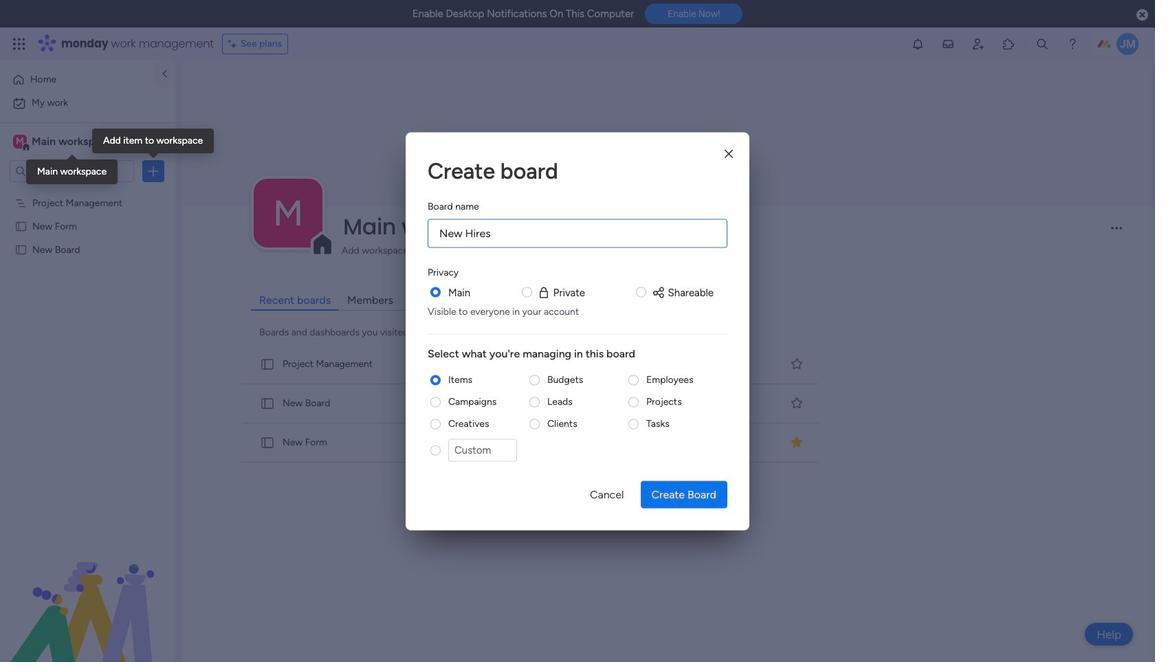 Task type: locate. For each thing, give the bounding box(es) containing it.
public board image
[[14, 219, 28, 232], [260, 357, 275, 372], [260, 396, 275, 411]]

2 heading from the top
[[428, 199, 479, 213]]

remove from favorites image
[[790, 435, 804, 449]]

help image
[[1066, 37, 1079, 51]]

search everything image
[[1035, 37, 1049, 51]]

public board image for add to favorites icon
[[260, 396, 275, 411]]

0 vertical spatial option
[[8, 69, 146, 91]]

heading
[[428, 154, 727, 187], [428, 199, 479, 213], [428, 265, 459, 279], [428, 345, 727, 362]]

3 heading from the top
[[428, 265, 459, 279]]

None field
[[340, 212, 1099, 241]]

add to favorites image
[[790, 396, 804, 410]]

2 vertical spatial public board image
[[260, 396, 275, 411]]

workspace selection element
[[13, 133, 115, 151]]

Custom field
[[448, 439, 517, 461]]

0 horizontal spatial public board image
[[14, 243, 28, 256]]

monday marketplace image
[[1002, 37, 1015, 51]]

option
[[8, 69, 146, 91], [8, 92, 167, 114], [0, 190, 175, 193]]

2 vertical spatial option
[[0, 190, 175, 193]]

New Board Name field
[[428, 219, 727, 248]]

1 vertical spatial public board image
[[260, 435, 275, 450]]

list box
[[0, 188, 175, 447]]

lottie animation element
[[0, 523, 175, 662]]

option group
[[428, 373, 727, 470]]

public board image
[[14, 243, 28, 256], [260, 435, 275, 450]]

Search in workspace field
[[29, 163, 115, 179]]

workspace image
[[13, 134, 27, 149]]

0 vertical spatial public board image
[[14, 243, 28, 256]]

1 vertical spatial public board image
[[260, 357, 275, 372]]

1 horizontal spatial public board image
[[260, 435, 275, 450]]



Task type: vqa. For each thing, say whether or not it's contained in the screenshot.
4th heading from the bottom of the page
yes



Task type: describe. For each thing, give the bounding box(es) containing it.
4 heading from the top
[[428, 345, 727, 362]]

lottie animation image
[[0, 523, 175, 662]]

dapulse close image
[[1136, 8, 1148, 22]]

0 vertical spatial public board image
[[14, 219, 28, 232]]

update feed image
[[941, 37, 955, 51]]

add to favorites image
[[790, 357, 804, 371]]

select product image
[[12, 37, 26, 51]]

public board image for add to favorites image
[[260, 357, 275, 372]]

quick search results list box
[[239, 345, 823, 463]]

notifications image
[[911, 37, 925, 51]]

1 vertical spatial option
[[8, 92, 167, 114]]

jeremy miller image
[[1117, 33, 1139, 55]]

1 heading from the top
[[428, 154, 727, 187]]

invite members image
[[971, 37, 985, 51]]

close image
[[725, 149, 733, 159]]

see plans image
[[228, 36, 240, 52]]



